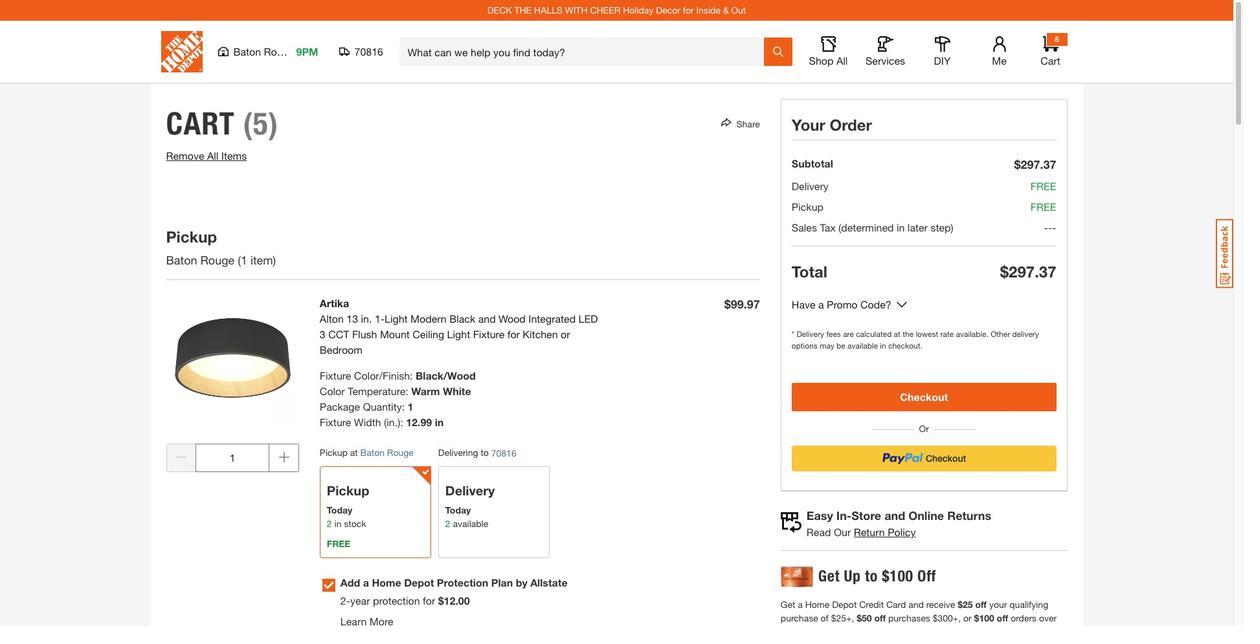 Task type: describe. For each thing, give the bounding box(es) containing it.
$99.97
[[724, 297, 760, 311]]

0 horizontal spatial off
[[874, 613, 886, 624]]

12.00
[[444, 595, 470, 607]]

temperature
[[348, 385, 406, 398]]

$300+,
[[933, 613, 961, 624]]

black
[[450, 313, 475, 325]]

1 horizontal spatial off
[[975, 600, 987, 611]]

items
[[221, 150, 247, 162]]

have
[[792, 299, 816, 311]]

2 horizontal spatial off
[[997, 613, 1008, 624]]

online
[[909, 509, 944, 523]]

cct
[[328, 328, 349, 341]]

1 vertical spatial free
[[1031, 201, 1057, 213]]

up
[[844, 567, 861, 586]]

off
[[918, 567, 936, 586]]

warm
[[411, 385, 440, 398]]

1 - from the left
[[1044, 221, 1048, 234]]

2 horizontal spatial baton
[[360, 447, 385, 458]]

halls
[[534, 5, 563, 16]]

(5)
[[243, 105, 279, 142]]

a for have
[[819, 299, 824, 311]]

add
[[341, 577, 360, 589]]

code?
[[861, 299, 891, 311]]

me button
[[979, 36, 1020, 67]]

today for delivery
[[445, 505, 471, 516]]

checkout
[[900, 391, 948, 403]]

remove all items link
[[166, 150, 247, 162]]

fixture inside artika alton 13 in. 1-light modern black and wood integrated led 3 cct flush mount ceiling light fixture for kitchen or bedroom
[[473, 328, 505, 341]]

1-
[[375, 313, 385, 325]]

me
[[992, 54, 1007, 67]]

$
[[438, 595, 444, 607]]

13
[[347, 313, 358, 325]]

2 for delivery
[[445, 519, 450, 530]]

artika alton 13 in. 1-light modern black and wood integrated led 3 cct flush mount ceiling light fixture for kitchen or bedroom
[[320, 297, 598, 356]]

*
[[792, 330, 795, 339]]

total
[[792, 263, 828, 281]]

today for pickup
[[327, 505, 352, 516]]

white
[[443, 385, 471, 398]]

subtotal
[[792, 157, 833, 170]]

0 vertical spatial 1
[[241, 253, 247, 267]]

2 vertical spatial free
[[327, 539, 351, 550]]

by
[[516, 577, 528, 589]]

baton rouge ( 1 item )
[[166, 253, 279, 267]]

wood
[[499, 313, 526, 325]]

home for add
[[372, 577, 401, 589]]

of
[[821, 613, 829, 624]]

cart
[[166, 105, 235, 142]]

services
[[866, 54, 905, 67]]

plan
[[491, 577, 513, 589]]

options
[[792, 341, 818, 351]]

all for remove
[[207, 150, 218, 162]]

have a promo code?
[[792, 299, 891, 311]]

12.99
[[406, 416, 432, 429]]

card
[[886, 600, 906, 611]]

get up to $100 off
[[818, 567, 936, 586]]

1 horizontal spatial light
[[447, 328, 470, 341]]

in.
[[361, 313, 372, 325]]

stock
[[344, 519, 366, 530]]

are
[[843, 330, 854, 339]]

delivery
[[1012, 330, 1039, 339]]

flush
[[352, 328, 377, 341]]

$25+,
[[831, 613, 854, 624]]

1 vertical spatial to
[[865, 567, 878, 586]]

shop all button
[[808, 36, 849, 67]]

in-
[[837, 509, 852, 523]]

your order
[[792, 116, 872, 134]]

protection
[[373, 595, 420, 607]]

get for get a home depot credit card and receive $25 off
[[781, 600, 795, 611]]

allstate
[[530, 577, 568, 589]]

pickup today 2 in stock
[[327, 484, 369, 530]]

credit card icon image
[[781, 567, 813, 588]]

shop
[[809, 54, 834, 67]]

get a home depot credit card and receive $25 off
[[781, 600, 987, 611]]

with
[[565, 5, 588, 16]]

baton for baton rouge 9pm
[[233, 45, 261, 58]]

cart 5
[[1041, 34, 1061, 67]]

protection
[[437, 577, 488, 589]]

0 vertical spatial for
[[683, 5, 694, 16]]

have a promo code? link
[[792, 297, 891, 313]]

over
[[1039, 613, 1057, 624]]

baton rouge 9pm
[[233, 45, 318, 58]]

and inside 'easy in-store and online returns read our return policy'
[[885, 509, 905, 523]]

diy
[[934, 54, 951, 67]]

3
[[320, 328, 326, 341]]

pickup up stock
[[327, 484, 369, 499]]

baton rouge button
[[360, 447, 414, 458]]

services button
[[865, 36, 906, 67]]

---
[[1044, 221, 1057, 234]]

delivery inside * delivery fees are calculated at the lowest rate available. other delivery options may be available in checkout.
[[797, 330, 824, 339]]

shop all
[[809, 54, 848, 67]]

rouge for (
[[200, 253, 235, 267]]

in inside the fixture color/finish : black/wood color temperature : warm white package quantity : 1 fixture width (in.) : 12.99 in
[[435, 416, 444, 429]]

pickup down "package"
[[320, 447, 348, 458]]

holiday
[[623, 5, 654, 16]]

pickup up 'sales'
[[792, 201, 824, 213]]

decrement image
[[176, 453, 186, 463]]

at inside * delivery fees are calculated at the lowest rate available. other delivery options may be available in checkout.
[[894, 330, 901, 339]]

2 vertical spatial fixture
[[320, 416, 351, 429]]

ceiling
[[413, 328, 444, 341]]

other
[[991, 330, 1010, 339]]

(in.)
[[384, 416, 400, 429]]

fixture color/finish : black/wood color temperature : warm white package quantity : 1 fixture width (in.) : 12.99 in
[[320, 370, 476, 429]]

0 horizontal spatial at
[[350, 447, 358, 458]]

remove
[[166, 150, 204, 162]]

delivery today 2 available
[[445, 484, 495, 530]]

and inside artika alton 13 in. 1-light modern black and wood integrated led 3 cct flush mount ceiling light fixture for kitchen or bedroom
[[478, 313, 496, 325]]

sales tax (determined in later step)
[[792, 221, 954, 234]]

your
[[989, 600, 1007, 611]]



Task type: vqa. For each thing, say whether or not it's contained in the screenshot.
Width
yes



Task type: locate. For each thing, give the bounding box(es) containing it.
black/wood
[[416, 370, 476, 382]]

item
[[251, 253, 273, 267]]

0 vertical spatial get
[[818, 567, 840, 586]]

may
[[820, 341, 835, 351]]

or
[[561, 328, 570, 341], [964, 613, 972, 624]]

1 horizontal spatial 70816
[[491, 448, 517, 459]]

1 horizontal spatial get
[[818, 567, 840, 586]]

0 vertical spatial home
[[372, 577, 401, 589]]

)
[[273, 253, 276, 267]]

0 horizontal spatial depot
[[404, 577, 434, 589]]

all for shop
[[837, 54, 848, 67]]

70816 right 9pm
[[355, 45, 383, 58]]

available down calculated
[[848, 341, 878, 351]]

1 horizontal spatial depot
[[832, 600, 857, 611]]

color/finish
[[354, 370, 410, 382]]

quantity
[[363, 401, 402, 413]]

2 2 from the left
[[445, 519, 450, 530]]

kitchen
[[523, 328, 558, 341]]

0 vertical spatial depot
[[404, 577, 434, 589]]

2 vertical spatial baton
[[360, 447, 385, 458]]

a right have
[[819, 299, 824, 311]]

0 horizontal spatial home
[[372, 577, 401, 589]]

qualifying
[[1010, 600, 1049, 611]]

2 vertical spatial delivery
[[445, 484, 495, 499]]

1 horizontal spatial available
[[848, 341, 878, 351]]

to inside "delivering to 70816"
[[481, 447, 489, 458]]

checkout.
[[888, 341, 923, 351]]

1 vertical spatial home
[[805, 600, 830, 611]]

delivering to 70816
[[438, 447, 517, 459]]

off right $25
[[975, 600, 987, 611]]

available inside * delivery fees are calculated at the lowest rate available. other delivery options may be available in checkout.
[[848, 341, 878, 351]]

return
[[854, 526, 885, 539]]

2 inside delivery today 2 available
[[445, 519, 450, 530]]

home up protection at left
[[372, 577, 401, 589]]

$50 off purchases $300+, or $100 off
[[857, 613, 1008, 624]]

1 horizontal spatial $100
[[974, 613, 995, 624]]

rate
[[941, 330, 954, 339]]

1 horizontal spatial to
[[865, 567, 878, 586]]

2 up protection
[[445, 519, 450, 530]]

later
[[908, 221, 928, 234]]

rouge left 9pm
[[264, 45, 294, 58]]

the home depot logo image
[[161, 31, 202, 73]]

rouge left (
[[200, 253, 235, 267]]

depot up protection at left
[[404, 577, 434, 589]]

1 horizontal spatial a
[[798, 600, 803, 611]]

2 horizontal spatial rouge
[[387, 447, 414, 458]]

mount
[[380, 328, 410, 341]]

1 vertical spatial all
[[207, 150, 218, 162]]

1 vertical spatial $297.37
[[1000, 263, 1057, 281]]

1 vertical spatial for
[[507, 328, 520, 341]]

0 horizontal spatial 70816
[[355, 45, 383, 58]]

70816
[[355, 45, 383, 58], [491, 448, 517, 459]]

0 horizontal spatial all
[[207, 150, 218, 162]]

a for get
[[798, 600, 803, 611]]

1 vertical spatial depot
[[832, 600, 857, 611]]

1 vertical spatial get
[[781, 600, 795, 611]]

easy in-store and online returns read our return policy
[[807, 509, 992, 539]]

1 today from the left
[[327, 505, 352, 516]]

delivery for delivery today 2 available
[[445, 484, 495, 499]]

(
[[238, 253, 241, 267]]

2 vertical spatial for
[[423, 595, 435, 607]]

and right black
[[478, 313, 496, 325]]

2 inside pickup today 2 in stock
[[327, 519, 332, 530]]

a
[[819, 299, 824, 311], [363, 577, 369, 589], [798, 600, 803, 611]]

cart
[[1041, 54, 1061, 67]]

$297.37 for subtotal
[[1014, 157, 1057, 172]]

* delivery fees are calculated at the lowest rate available. other delivery options may be available in checkout.
[[792, 330, 1039, 351]]

5
[[1055, 34, 1059, 44]]

returns
[[948, 509, 992, 523]]

0 vertical spatial 70816
[[355, 45, 383, 58]]

a for add
[[363, 577, 369, 589]]

delivery down "delivering to 70816"
[[445, 484, 495, 499]]

calculated
[[856, 330, 892, 339]]

2 horizontal spatial for
[[683, 5, 694, 16]]

1 vertical spatial baton
[[166, 253, 197, 267]]

inside
[[696, 5, 721, 16]]

at left the at right
[[894, 330, 901, 339]]

light up mount
[[385, 313, 408, 325]]

in left the later
[[897, 221, 905, 234]]

add a home depot protection plan by allstate 2-year protection for $ 12.00
[[341, 577, 568, 607]]

fees
[[827, 330, 841, 339]]

feedback link image
[[1216, 219, 1234, 289]]

1 up 12.99
[[408, 401, 413, 413]]

available
[[848, 341, 878, 351], [453, 519, 488, 530]]

2 vertical spatial rouge
[[387, 447, 414, 458]]

deck the halls with cheer holiday decor for inside & out
[[487, 5, 746, 16]]

0 vertical spatial all
[[837, 54, 848, 67]]

pickup at baton rouge
[[320, 447, 414, 458]]

0 horizontal spatial available
[[453, 519, 488, 530]]

all right shop
[[837, 54, 848, 67]]

0 horizontal spatial 2
[[327, 519, 332, 530]]

70816 inside button
[[355, 45, 383, 58]]

rouge for 9pm
[[264, 45, 294, 58]]

or inside artika alton 13 in. 1-light modern black and wood integrated led 3 cct flush mount ceiling light fixture for kitchen or bedroom
[[561, 328, 570, 341]]

get up the purchase
[[781, 600, 795, 611]]

0 vertical spatial available
[[848, 341, 878, 351]]

policy
[[888, 526, 916, 539]]

integrated
[[529, 313, 576, 325]]

in left stock
[[334, 519, 342, 530]]

delivering
[[438, 447, 478, 458]]

deck
[[487, 5, 512, 16]]

today inside pickup today 2 in stock
[[327, 505, 352, 516]]

available up protection
[[453, 519, 488, 530]]

fixture down "package"
[[320, 416, 351, 429]]

in inside * delivery fees are calculated at the lowest rate available. other delivery options may be available in checkout.
[[880, 341, 886, 351]]

receive
[[926, 600, 955, 611]]

out
[[731, 5, 746, 16]]

0 vertical spatial delivery
[[792, 180, 829, 192]]

your
[[792, 116, 826, 134]]

in down calculated
[[880, 341, 886, 351]]

baton left (
[[166, 253, 197, 267]]

in right 12.99
[[435, 416, 444, 429]]

checkout button
[[792, 383, 1057, 412]]

be
[[837, 341, 846, 351]]

at
[[894, 330, 901, 339], [350, 447, 358, 458]]

0 vertical spatial to
[[481, 447, 489, 458]]

orders
[[1011, 613, 1037, 624]]

70816 right delivering
[[491, 448, 517, 459]]

1 horizontal spatial and
[[885, 509, 905, 523]]

2 horizontal spatial and
[[909, 600, 924, 611]]

0 vertical spatial $297.37
[[1014, 157, 1057, 172]]

0 vertical spatial or
[[561, 328, 570, 341]]

light
[[385, 313, 408, 325], [447, 328, 470, 341]]

0 horizontal spatial or
[[561, 328, 570, 341]]

the
[[903, 330, 914, 339]]

depot for credit
[[832, 600, 857, 611]]

off
[[975, 600, 987, 611], [874, 613, 886, 624], [997, 613, 1008, 624]]

return policy link
[[854, 526, 916, 539]]

a inside add a home depot protection plan by allstate 2-year protection for $ 12.00
[[363, 577, 369, 589]]

0 vertical spatial rouge
[[264, 45, 294, 58]]

today down delivering
[[445, 505, 471, 516]]

bedroom
[[320, 344, 363, 356]]

and up orders over
[[909, 600, 924, 611]]

1 left item
[[241, 253, 247, 267]]

the
[[514, 5, 532, 16]]

1 horizontal spatial at
[[894, 330, 901, 339]]

1 horizontal spatial all
[[837, 54, 848, 67]]

70816 button
[[339, 45, 384, 58]]

3 - from the left
[[1052, 221, 1057, 234]]

$297.37 for total
[[1000, 263, 1057, 281]]

1 horizontal spatial for
[[507, 328, 520, 341]]

-
[[1044, 221, 1048, 234], [1048, 221, 1052, 234], [1052, 221, 1057, 234]]

1 inside the fixture color/finish : black/wood color temperature : warm white package quantity : 1 fixture width (in.) : 12.99 in
[[408, 401, 413, 413]]

or down integrated
[[561, 328, 570, 341]]

0 vertical spatial at
[[894, 330, 901, 339]]

for left $
[[423, 595, 435, 607]]

2 horizontal spatial a
[[819, 299, 824, 311]]

0 horizontal spatial for
[[423, 595, 435, 607]]

1 horizontal spatial baton
[[233, 45, 261, 58]]

baton
[[233, 45, 261, 58], [166, 253, 197, 267], [360, 447, 385, 458]]

0 horizontal spatial today
[[327, 505, 352, 516]]

0 vertical spatial free
[[1031, 180, 1057, 192]]

1 vertical spatial 70816
[[491, 448, 517, 459]]

1 vertical spatial and
[[885, 509, 905, 523]]

light down black
[[447, 328, 470, 341]]

promo
[[827, 299, 858, 311]]

for left 'inside'
[[683, 5, 694, 16]]

width
[[354, 416, 381, 429]]

0 vertical spatial baton
[[233, 45, 261, 58]]

1 horizontal spatial rouge
[[264, 45, 294, 58]]

step)
[[931, 221, 954, 234]]

2 left stock
[[327, 519, 332, 530]]

at left baton rouge button
[[350, 447, 358, 458]]

1 horizontal spatial 1
[[408, 401, 413, 413]]

0 horizontal spatial 1
[[241, 253, 247, 267]]

to right up
[[865, 567, 878, 586]]

order
[[830, 116, 872, 134]]

1 vertical spatial rouge
[[200, 253, 235, 267]]

0 horizontal spatial and
[[478, 313, 496, 325]]

$100 up card
[[882, 567, 914, 586]]

product image
[[166, 296, 299, 429]]

credit
[[859, 600, 884, 611]]

$100 down your
[[974, 613, 995, 624]]

for inside artika alton 13 in. 1-light modern black and wood integrated led 3 cct flush mount ceiling light fixture for kitchen or bedroom
[[507, 328, 520, 341]]

today up stock
[[327, 505, 352, 516]]

get for get up to $100 off
[[818, 567, 840, 586]]

1 vertical spatial fixture
[[320, 370, 351, 382]]

1 horizontal spatial today
[[445, 505, 471, 516]]

0 vertical spatial $100
[[882, 567, 914, 586]]

1 2 from the left
[[327, 519, 332, 530]]

2 - from the left
[[1048, 221, 1052, 234]]

share link
[[731, 118, 760, 129]]

0 vertical spatial fixture
[[473, 328, 505, 341]]

0 vertical spatial light
[[385, 313, 408, 325]]

2 vertical spatial a
[[798, 600, 803, 611]]

delivery
[[792, 180, 829, 192], [797, 330, 824, 339], [445, 484, 495, 499]]

0 horizontal spatial light
[[385, 313, 408, 325]]

rouge
[[264, 45, 294, 58], [200, 253, 235, 267], [387, 447, 414, 458]]

fixture up color
[[320, 370, 351, 382]]

in inside pickup today 2 in stock
[[334, 519, 342, 530]]

depot for protection
[[404, 577, 434, 589]]

0 horizontal spatial rouge
[[200, 253, 235, 267]]

all left items
[[207, 150, 218, 162]]

home up of
[[805, 600, 830, 611]]

baton left 9pm
[[233, 45, 261, 58]]

increment image
[[279, 453, 289, 463]]

home inside add a home depot protection plan by allstate 2-year protection for $ 12.00
[[372, 577, 401, 589]]

cheer
[[590, 5, 621, 16]]

or down $25
[[964, 613, 972, 624]]

your qualifying purchase of $25+,
[[781, 600, 1049, 624]]

available inside delivery today 2 available
[[453, 519, 488, 530]]

a right 'add'
[[363, 577, 369, 589]]

0 vertical spatial and
[[478, 313, 496, 325]]

deck the halls with cheer holiday decor for inside & out link
[[487, 5, 746, 16]]

70816 inside "delivering to 70816"
[[491, 448, 517, 459]]

all inside button
[[837, 54, 848, 67]]

0 horizontal spatial to
[[481, 447, 489, 458]]

None text field
[[196, 444, 270, 473]]

depot up $25+,
[[832, 600, 857, 611]]

1 vertical spatial available
[[453, 519, 488, 530]]

1 vertical spatial $100
[[974, 613, 995, 624]]

1 vertical spatial delivery
[[797, 330, 824, 339]]

&
[[723, 5, 729, 16]]

1 horizontal spatial 2
[[445, 519, 450, 530]]

0 horizontal spatial baton
[[166, 253, 197, 267]]

2 for pickup
[[327, 519, 332, 530]]

available.
[[956, 330, 989, 339]]

2 vertical spatial and
[[909, 600, 924, 611]]

0 horizontal spatial a
[[363, 577, 369, 589]]

What can we help you find today? search field
[[408, 38, 763, 65]]

depot inside add a home depot protection plan by allstate 2-year protection for $ 12.00
[[404, 577, 434, 589]]

get left up
[[818, 567, 840, 586]]

1 horizontal spatial home
[[805, 600, 830, 611]]

and up policy
[[885, 509, 905, 523]]

0 horizontal spatial get
[[781, 600, 795, 611]]

2 today from the left
[[445, 505, 471, 516]]

off down get a home depot credit card and receive $25 off
[[874, 613, 886, 624]]

today inside delivery today 2 available
[[445, 505, 471, 516]]

1 vertical spatial or
[[964, 613, 972, 624]]

1 vertical spatial at
[[350, 447, 358, 458]]

orders over
[[781, 613, 1057, 627]]

for down wood
[[507, 328, 520, 341]]

delivery down subtotal
[[792, 180, 829, 192]]

delivery for delivery
[[792, 180, 829, 192]]

led
[[579, 313, 598, 325]]

a up the purchase
[[798, 600, 803, 611]]

0 horizontal spatial $100
[[882, 567, 914, 586]]

delivery up options
[[797, 330, 824, 339]]

fixture down wood
[[473, 328, 505, 341]]

1 horizontal spatial or
[[964, 613, 972, 624]]

pickup up baton rouge ( 1 item )
[[166, 228, 217, 246]]

1 vertical spatial light
[[447, 328, 470, 341]]

package
[[320, 401, 360, 413]]

to left the 70816 link
[[481, 447, 489, 458]]

baton for baton rouge ( 1 item )
[[166, 253, 197, 267]]

rouge down '(in.)'
[[387, 447, 414, 458]]

baton down width
[[360, 447, 385, 458]]

to
[[481, 447, 489, 458], [865, 567, 878, 586]]

off down your
[[997, 613, 1008, 624]]

1 vertical spatial a
[[363, 577, 369, 589]]

home for get
[[805, 600, 830, 611]]

remove all items
[[166, 150, 247, 162]]

for inside add a home depot protection plan by allstate 2-year protection for $ 12.00
[[423, 595, 435, 607]]

1 vertical spatial 1
[[408, 401, 413, 413]]

0 vertical spatial a
[[819, 299, 824, 311]]



